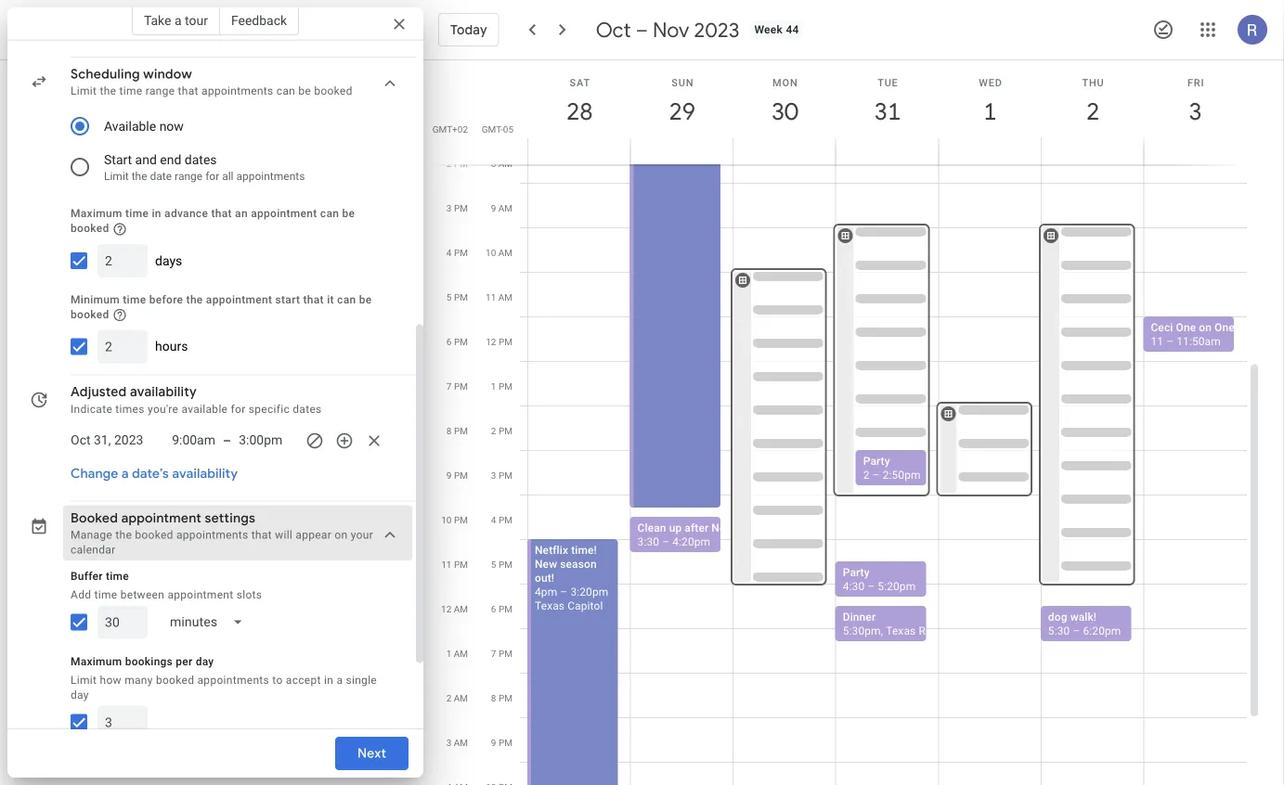 Task type: locate. For each thing, give the bounding box(es) containing it.
advance
[[164, 208, 208, 221]]

29
[[668, 96, 695, 127]]

appointment inside maximum time in advance that an appointment can be booked
[[251, 208, 317, 221]]

0 horizontal spatial for
[[205, 170, 219, 183]]

1 for am
[[446, 648, 452, 660]]

maximum up maximum days in advance that an appointment can be booked number field
[[71, 208, 122, 221]]

that left will
[[251, 530, 272, 543]]

appointment inside booked appointment settings manage the booked appointments that will appear on your calendar
[[121, 511, 202, 528]]

bookings
[[125, 656, 173, 669]]

monday, october 30 element
[[764, 90, 807, 133]]

0 horizontal spatial one
[[1176, 321, 1197, 334]]

0 horizontal spatial on
[[335, 530, 348, 543]]

2 down gmt+02
[[447, 158, 452, 169]]

1 maximum from the top
[[71, 208, 122, 221]]

6 left 12 pm on the top of page
[[447, 336, 452, 347]]

1 vertical spatial netflix
[[535, 544, 569, 557]]

7 pm
[[447, 381, 468, 392], [491, 648, 513, 660]]

Minimum amount of hours before the start of the appointment that it can be booked number field
[[105, 331, 140, 364]]

saturday, october 28 element
[[559, 90, 601, 133]]

on inside 'ceci one on one 11 – 11:50am'
[[1199, 321, 1212, 334]]

for inside adjusted availability indicate times you're available for specific dates
[[231, 403, 246, 416]]

after
[[685, 522, 709, 535]]

2 vertical spatial can
[[337, 294, 356, 307]]

4 pm left 10 am
[[447, 247, 468, 258]]

now
[[159, 119, 184, 134]]

0 vertical spatial limit
[[71, 85, 97, 98]]

0 vertical spatial for
[[205, 170, 219, 183]]

1 horizontal spatial 5
[[491, 559, 496, 570]]

1 horizontal spatial 6
[[491, 604, 496, 615]]

6 pm right 12 am
[[491, 604, 513, 615]]

change a date's availability
[[71, 466, 238, 483]]

– right "4pm"
[[560, 586, 568, 599]]

29 column header
[[630, 60, 734, 165]]

time for maximum
[[125, 208, 149, 221]]

0 horizontal spatial 8 pm
[[447, 425, 468, 437]]

– down walk!
[[1073, 625, 1081, 638]]

1 horizontal spatial 7 pm
[[491, 648, 513, 660]]

can up it
[[320, 208, 339, 221]]

2 inside thu 2
[[1086, 96, 1099, 127]]

availability inside button
[[172, 466, 238, 483]]

walk!
[[1071, 611, 1097, 624]]

maximum bookings per day limit how many booked appointments to accept in a single day
[[71, 656, 377, 702]]

be for window
[[299, 85, 311, 98]]

9 pm up the 10 pm
[[447, 470, 468, 481]]

time left before
[[123, 294, 146, 307]]

2 column header
[[1041, 60, 1145, 165]]

am down 2 am
[[454, 738, 468, 749]]

0 horizontal spatial 12
[[441, 604, 452, 615]]

per
[[176, 656, 193, 669]]

adjusted availability indicate times you're available for specific dates
[[71, 385, 322, 416]]

am up 3 am
[[454, 693, 468, 704]]

31 column header
[[836, 60, 939, 165]]

grid
[[431, 0, 1262, 786]]

am for 11 am
[[499, 292, 513, 303]]

2 vertical spatial be
[[359, 294, 372, 307]]

the right manage
[[115, 530, 132, 543]]

0 vertical spatial 10
[[486, 247, 496, 258]]

3 pm left 9 am
[[447, 203, 468, 214]]

0 vertical spatial 8
[[491, 158, 496, 169]]

1 horizontal spatial 4 pm
[[491, 515, 513, 526]]

11 down the ceci
[[1151, 335, 1164, 348]]

limit inside start and end dates limit the date range for all appointments
[[104, 170, 129, 183]]

booked inside maximum bookings per day limit how many booked appointments to accept in a single day
[[156, 675, 194, 688]]

availability down start time text field
[[172, 466, 238, 483]]

one
[[1176, 321, 1197, 334], [1215, 321, 1235, 334]]

Start time text field
[[163, 430, 216, 453]]

for
[[205, 170, 219, 183], [231, 403, 246, 416]]

7 left the 1 pm
[[447, 381, 452, 392]]

be inside minimum time before the appointment start that it can be booked
[[359, 294, 372, 307]]

1 vertical spatial be
[[342, 208, 355, 221]]

be
[[299, 85, 311, 98], [342, 208, 355, 221], [359, 294, 372, 307]]

an
[[235, 208, 248, 221]]

can inside scheduling window limit the time range that appointments can be booked
[[277, 85, 295, 98]]

– inside dog walk! 5:30 – 6:20pm
[[1073, 625, 1081, 638]]

be inside scheduling window limit the time range that appointments can be booked
[[299, 85, 311, 98]]

can inside minimum time before the appointment start that it can be booked
[[337, 294, 356, 307]]

–
[[636, 17, 648, 43], [1167, 335, 1174, 348], [223, 434, 231, 449], [873, 469, 880, 482], [662, 536, 670, 549], [868, 581, 875, 594], [560, 586, 568, 599], [1073, 625, 1081, 638]]

am for 10 am
[[499, 247, 513, 258]]

1 vertical spatial 11
[[1151, 335, 1164, 348]]

1 vertical spatial 10
[[441, 515, 452, 526]]

6
[[447, 336, 452, 347], [491, 604, 496, 615]]

8 up the 10 pm
[[447, 425, 452, 437]]

appointments inside maximum bookings per day limit how many booked appointments to accept in a single day
[[197, 675, 269, 688]]

booked inside maximum time in advance that an appointment can be booked
[[71, 222, 109, 235]]

feedback button
[[220, 6, 299, 35]]

start and end dates limit the date range for all appointments
[[104, 152, 305, 183]]

limit for start
[[104, 170, 129, 183]]

0 horizontal spatial 6
[[447, 336, 452, 347]]

2 pm
[[447, 158, 468, 169], [491, 425, 513, 437]]

1 horizontal spatial in
[[324, 675, 334, 688]]

1 horizontal spatial 10
[[486, 247, 496, 258]]

am down 9 am
[[499, 247, 513, 258]]

1 horizontal spatial 1
[[491, 381, 496, 392]]

mon 30
[[771, 77, 798, 127]]

appointments inside scheduling window limit the time range that appointments can be booked
[[202, 85, 274, 98]]

time down the scheduling
[[119, 85, 143, 98]]

1 vertical spatial range
[[175, 170, 203, 183]]

thursday, november 2 element
[[1072, 90, 1115, 133]]

1 horizontal spatial 2 pm
[[491, 425, 513, 437]]

10 up 11 am
[[486, 247, 496, 258]]

am up 1 am
[[454, 604, 468, 615]]

1 vertical spatial for
[[231, 403, 246, 416]]

for left specific
[[231, 403, 246, 416]]

am for 3 am
[[454, 738, 468, 749]]

3 pm down the 1 pm
[[491, 470, 513, 481]]

1 down wed
[[983, 96, 996, 127]]

take a tour button
[[132, 6, 220, 35]]

that
[[178, 85, 199, 98], [211, 208, 232, 221], [303, 294, 324, 307], [251, 530, 272, 543]]

1 vertical spatial 8
[[447, 425, 452, 437]]

10 for 10 am
[[486, 247, 496, 258]]

0 horizontal spatial 11
[[441, 559, 452, 570]]

10 for 10 pm
[[441, 515, 452, 526]]

5 left 11 am
[[447, 292, 452, 303]]

thu
[[1083, 77, 1105, 88]]

1 horizontal spatial 8 pm
[[491, 693, 513, 704]]

a
[[175, 13, 182, 28], [122, 466, 129, 483], [337, 675, 343, 688]]

– down the ceci
[[1167, 335, 1174, 348]]

1 down 12 pm on the top of page
[[491, 381, 496, 392]]

1 vertical spatial 4
[[491, 515, 496, 526]]

maximum for maximum time in advance that an appointment can be booked
[[71, 208, 122, 221]]

can down feedback button
[[277, 85, 295, 98]]

all
[[222, 170, 234, 183]]

3 pm
[[447, 203, 468, 214], [491, 470, 513, 481]]

am down 8 am
[[499, 203, 513, 214]]

0 vertical spatial 7 pm
[[447, 381, 468, 392]]

times
[[115, 403, 145, 416]]

2 horizontal spatial 11
[[1151, 335, 1164, 348]]

oct
[[596, 17, 631, 43]]

in right the accept
[[324, 675, 334, 688]]

0 horizontal spatial be
[[299, 85, 311, 98]]

1 vertical spatial dates
[[293, 403, 322, 416]]

0 vertical spatial 8 pm
[[447, 425, 468, 437]]

1 horizontal spatial 7
[[491, 648, 496, 660]]

4 left 10 am
[[447, 247, 452, 258]]

5 pm left 11 am
[[447, 292, 468, 303]]

maximum
[[71, 208, 122, 221], [71, 656, 122, 669]]

range down the 'window'
[[146, 85, 175, 98]]

0 vertical spatial day
[[196, 656, 214, 669]]

2 horizontal spatial be
[[359, 294, 372, 307]]

1 vertical spatial a
[[122, 466, 129, 483]]

can
[[277, 85, 295, 98], [320, 208, 339, 221], [337, 294, 356, 307]]

appointments down feedback button
[[202, 85, 274, 98]]

9 right 3 am
[[491, 738, 496, 749]]

None field
[[63, 16, 321, 50], [155, 607, 258, 640], [63, 16, 321, 50], [155, 607, 258, 640]]

the inside minimum time before the appointment start that it can be booked
[[186, 294, 203, 307]]

11
[[486, 292, 496, 303], [1151, 335, 1164, 348], [441, 559, 452, 570]]

– right 4:30
[[868, 581, 875, 594]]

1 vertical spatial day
[[71, 689, 89, 702]]

6 pm left 12 pm on the top of page
[[447, 336, 468, 347]]

adjusted
[[71, 385, 127, 401]]

availability up 'you're'
[[130, 385, 197, 401]]

1 vertical spatial limit
[[104, 170, 129, 183]]

2 maximum from the top
[[71, 656, 122, 669]]

a for change
[[122, 466, 129, 483]]

party up 2:50pm on the bottom right of the page
[[864, 455, 890, 468]]

1 vertical spatial on
[[335, 530, 348, 543]]

1 horizontal spatial on
[[1199, 321, 1212, 334]]

1 horizontal spatial 9 pm
[[491, 738, 513, 749]]

appointment
[[251, 208, 317, 221], [206, 294, 272, 307], [121, 511, 202, 528], [168, 589, 234, 602]]

0 horizontal spatial day
[[71, 689, 89, 702]]

settings
[[205, 511, 256, 528]]

1 horizontal spatial be
[[342, 208, 355, 221]]

6 right 12 am
[[491, 604, 496, 615]]

0 horizontal spatial 1
[[446, 648, 452, 660]]

7 pm left the 1 pm
[[447, 381, 468, 392]]

10 pm
[[441, 515, 468, 526]]

0 horizontal spatial dates
[[185, 152, 217, 168]]

time inside maximum time in advance that an appointment can be booked
[[125, 208, 149, 221]]

in left advance
[[152, 208, 161, 221]]

3
[[1188, 96, 1202, 127], [447, 203, 452, 214], [491, 470, 496, 481], [446, 738, 452, 749]]

on
[[1199, 321, 1212, 334], [335, 530, 348, 543]]

option group containing available now
[[63, 106, 383, 188]]

– down the up
[[662, 536, 670, 549]]

0 vertical spatial party
[[864, 455, 890, 468]]

limit left how
[[71, 675, 97, 688]]

1 vertical spatial availability
[[172, 466, 238, 483]]

2 down thu
[[1086, 96, 1099, 127]]

10
[[486, 247, 496, 258], [441, 515, 452, 526]]

party inside the party 4:30 – 5:20pm
[[843, 567, 870, 580]]

that left an
[[211, 208, 232, 221]]

2 vertical spatial a
[[337, 675, 343, 688]]

9 pm right 3 am
[[491, 738, 513, 749]]

range down end at the left of the page
[[175, 170, 203, 183]]

maximum inside maximum time in advance that an appointment can be booked
[[71, 208, 122, 221]]

day
[[196, 656, 214, 669], [71, 689, 89, 702]]

0 horizontal spatial in
[[152, 208, 161, 221]]

appointment right an
[[251, 208, 317, 221]]

dog
[[1049, 611, 1068, 624]]

5 pm left new
[[491, 559, 513, 570]]

1 vertical spatial maximum
[[71, 656, 122, 669]]

a left tour at the left top
[[175, 13, 182, 28]]

7 right 1 am
[[491, 648, 496, 660]]

am up 12 pm on the top of page
[[499, 292, 513, 303]]

that left it
[[303, 294, 324, 307]]

0 vertical spatial 4
[[447, 247, 452, 258]]

can inside maximum time in advance that an appointment can be booked
[[320, 208, 339, 221]]

range inside start and end dates limit the date range for all appointments
[[175, 170, 203, 183]]

1 vertical spatial 8 pm
[[491, 693, 513, 704]]

11 down 10 am
[[486, 292, 496, 303]]

1 down 12 am
[[446, 648, 452, 660]]

a left date's
[[122, 466, 129, 483]]

maximum inside maximum bookings per day limit how many booked appointments to accept in a single day
[[71, 656, 122, 669]]

1 horizontal spatial dates
[[293, 403, 322, 416]]

that down the 'window'
[[178, 85, 199, 98]]

8 pm right 2 am
[[491, 693, 513, 704]]

– right oct
[[636, 17, 648, 43]]

4 pm right the 10 pm
[[491, 515, 513, 526]]

8 am
[[491, 158, 513, 169]]

appointments down settings
[[176, 530, 248, 543]]

gmt-05
[[482, 124, 514, 135]]

the inside scheduling window limit the time range that appointments can be booked
[[100, 85, 116, 98]]

limit inside maximum bookings per day limit how many booked appointments to accept in a single day
[[71, 675, 97, 688]]

booked appointment settings manage the booked appointments that will appear on your calendar
[[71, 511, 373, 557]]

10 up 11 pm
[[441, 515, 452, 526]]

1 vertical spatial 6
[[491, 604, 496, 615]]

party
[[864, 455, 890, 468], [843, 567, 870, 580]]

that inside booked appointment settings manage the booked appointments that will appear on your calendar
[[251, 530, 272, 543]]

indicate
[[71, 403, 112, 416]]

fri 3
[[1188, 77, 1205, 127]]

9
[[491, 203, 496, 214], [447, 470, 452, 481], [491, 738, 496, 749]]

0 vertical spatial 5
[[447, 292, 452, 303]]

for left all
[[205, 170, 219, 183]]

the right before
[[186, 294, 203, 307]]

can right it
[[337, 294, 356, 307]]

netflix right the after in the right bottom of the page
[[712, 522, 745, 535]]

sun
[[672, 77, 694, 88]]

days
[[155, 253, 182, 269]]

to
[[272, 675, 283, 688]]

– left 2:50pm on the bottom right of the page
[[873, 469, 880, 482]]

window
[[143, 66, 192, 83]]

05
[[503, 124, 514, 135]]

1 vertical spatial in
[[324, 675, 334, 688]]

1 vertical spatial 2 pm
[[491, 425, 513, 437]]

0 horizontal spatial netflix
[[535, 544, 569, 557]]

am
[[499, 158, 513, 169], [499, 203, 513, 214], [499, 247, 513, 258], [499, 292, 513, 303], [454, 604, 468, 615], [454, 648, 468, 660], [454, 693, 468, 704], [454, 738, 468, 749]]

12 down 11 am
[[486, 336, 496, 347]]

tuesday, october 31 element
[[867, 90, 909, 133]]

am for 1 am
[[454, 648, 468, 660]]

can for window
[[277, 85, 295, 98]]

appointments inside start and end dates limit the date range for all appointments
[[236, 170, 305, 183]]

2 pm down the 1 pm
[[491, 425, 513, 437]]

0 vertical spatial maximum
[[71, 208, 122, 221]]

0 vertical spatial range
[[146, 85, 175, 98]]

wed 1
[[979, 77, 1003, 127]]

limit
[[71, 85, 97, 98], [104, 170, 129, 183], [71, 675, 97, 688]]

am up 2 am
[[454, 648, 468, 660]]

gmt+02
[[433, 124, 468, 135]]

netflix up new
[[535, 544, 569, 557]]

0 vertical spatial 12
[[486, 336, 496, 347]]

11 am
[[486, 292, 513, 303]]

time
[[119, 85, 143, 98], [125, 208, 149, 221], [123, 294, 146, 307], [106, 570, 129, 583], [94, 589, 117, 602]]

the inside booked appointment settings manage the booked appointments that will appear on your calendar
[[115, 530, 132, 543]]

7 pm right 1 am
[[491, 648, 513, 660]]

End time text field
[[239, 430, 291, 453]]

option group
[[63, 106, 383, 188]]

dates right end at the left of the page
[[185, 152, 217, 168]]

limit down the scheduling
[[71, 85, 97, 98]]

1 vertical spatial 7 pm
[[491, 648, 513, 660]]

appointments
[[202, 85, 274, 98], [236, 170, 305, 183], [176, 530, 248, 543], [197, 675, 269, 688]]

0 vertical spatial 4 pm
[[447, 247, 468, 258]]

4 pm
[[447, 247, 468, 258], [491, 515, 513, 526]]

limit for maximum
[[71, 675, 97, 688]]

2 pm down gmt+02
[[447, 158, 468, 169]]

3 down fri
[[1188, 96, 1202, 127]]

dates right specific
[[293, 403, 322, 416]]

end
[[160, 152, 181, 168]]

am for 12 am
[[454, 604, 468, 615]]

9 up 10 am
[[491, 203, 496, 214]]

party for 4:30
[[843, 567, 870, 580]]

0 vertical spatial in
[[152, 208, 161, 221]]

1 vertical spatial party
[[843, 567, 870, 580]]

1 for pm
[[491, 381, 496, 392]]

take a tour
[[144, 13, 208, 28]]

11 up 12 am
[[441, 559, 452, 570]]

2 inside 'party 2 – 2:50pm'
[[864, 469, 870, 482]]

1 vertical spatial 12
[[441, 604, 452, 615]]

2 one from the left
[[1215, 321, 1235, 334]]

availability
[[130, 385, 197, 401], [172, 466, 238, 483]]

appointment down change a date's availability button
[[121, 511, 202, 528]]

0 horizontal spatial a
[[122, 466, 129, 483]]

on up 11:50am
[[1199, 321, 1212, 334]]

capitol
[[568, 600, 603, 613]]

appointment left the slots
[[168, 589, 234, 602]]

1 one from the left
[[1176, 321, 1197, 334]]

netflix inside clean up after netflix binge 3:30 – 4:20pm
[[712, 522, 745, 535]]

0 horizontal spatial 7
[[447, 381, 452, 392]]

on left your
[[335, 530, 348, 543]]

8 pm up the 10 pm
[[447, 425, 468, 437]]

am down 05
[[499, 158, 513, 169]]

appointments right all
[[236, 170, 305, 183]]

8 down gmt-
[[491, 158, 496, 169]]

0 horizontal spatial 3 pm
[[447, 203, 468, 214]]

1 vertical spatial 1
[[491, 381, 496, 392]]

0 vertical spatial 9 pm
[[447, 470, 468, 481]]

appointment left start
[[206, 294, 272, 307]]

party inside 'party 2 – 2:50pm'
[[864, 455, 890, 468]]

sat
[[570, 77, 591, 88]]

0 vertical spatial can
[[277, 85, 295, 98]]

that inside minimum time before the appointment start that it can be booked
[[303, 294, 324, 307]]

be for time
[[359, 294, 372, 307]]

start
[[104, 152, 132, 168]]

texas
[[535, 600, 565, 613]]

6:20pm
[[1084, 625, 1122, 638]]

2 vertical spatial limit
[[71, 675, 97, 688]]

grid containing 28
[[431, 0, 1262, 786]]

next
[[357, 746, 386, 763]]

a left single
[[337, 675, 343, 688]]

0 vertical spatial 11
[[486, 292, 496, 303]]

0 vertical spatial 7
[[447, 381, 452, 392]]

0 horizontal spatial 2 pm
[[447, 158, 468, 169]]

Maximum days in advance that an appointment can be booked number field
[[105, 245, 140, 278]]

0 vertical spatial be
[[299, 85, 311, 98]]

28 column header
[[528, 60, 631, 165]]

limit down the "start"
[[104, 170, 129, 183]]

scheduling window limit the time range that appointments can be booked
[[71, 66, 353, 98]]

time inside minimum time before the appointment start that it can be booked
[[123, 294, 146, 307]]

1 horizontal spatial a
[[175, 13, 182, 28]]

the down and
[[132, 170, 147, 183]]

0 horizontal spatial 10
[[441, 515, 452, 526]]

1 horizontal spatial 12
[[486, 336, 496, 347]]

8
[[491, 158, 496, 169], [447, 425, 452, 437], [491, 693, 496, 704]]

3 column header
[[1144, 60, 1248, 165]]

5 pm
[[447, 292, 468, 303], [491, 559, 513, 570]]

2 vertical spatial 1
[[446, 648, 452, 660]]



Task type: describe. For each thing, give the bounding box(es) containing it.
fri
[[1188, 77, 1205, 88]]

maximum time in advance that an appointment can be booked
[[71, 208, 355, 235]]

on inside booked appointment settings manage the booked appointments that will appear on your calendar
[[335, 530, 348, 543]]

10 am
[[486, 247, 513, 258]]

before
[[149, 294, 183, 307]]

time for minimum
[[123, 294, 146, 307]]

0 vertical spatial 6
[[447, 336, 452, 347]]

gmt-
[[482, 124, 503, 135]]

5:30
[[1049, 625, 1070, 638]]

clean
[[638, 522, 667, 535]]

28
[[565, 96, 592, 127]]

time inside scheduling window limit the time range that appointments can be booked
[[119, 85, 143, 98]]

dates inside start and end dates limit the date range for all appointments
[[185, 152, 217, 168]]

31
[[874, 96, 900, 127]]

new
[[535, 558, 558, 571]]

30 column header
[[733, 60, 837, 165]]

3 down the 1 pm
[[491, 470, 496, 481]]

5:20pm
[[878, 581, 916, 594]]

3 left 9 am
[[447, 203, 452, 214]]

you're
[[148, 403, 179, 416]]

sunday, october 29 element
[[661, 90, 704, 133]]

it
[[327, 294, 334, 307]]

available now
[[104, 119, 184, 134]]

0 horizontal spatial 9 pm
[[447, 470, 468, 481]]

– inside the party 4:30 – 5:20pm
[[868, 581, 875, 594]]

sun 29
[[668, 77, 695, 127]]

0 horizontal spatial 6 pm
[[447, 336, 468, 347]]

30
[[771, 96, 797, 127]]

1 horizontal spatial 6 pm
[[491, 604, 513, 615]]

Date text field
[[71, 430, 144, 453]]

,
[[881, 625, 884, 638]]

maximum for maximum bookings per day limit how many booked appointments to accept in a single day
[[71, 656, 122, 669]]

party for 2
[[864, 455, 890, 468]]

– inside 'party 2 – 2:50pm'
[[873, 469, 880, 482]]

limit inside scheduling window limit the time range that appointments can be booked
[[71, 85, 97, 98]]

that inside maximum time in advance that an appointment can be booked
[[211, 208, 232, 221]]

feedback
[[231, 13, 287, 28]]

that inside scheduling window limit the time range that appointments can be booked
[[178, 85, 199, 98]]

between
[[120, 589, 165, 602]]

0 horizontal spatial 4 pm
[[447, 247, 468, 258]]

party 2 – 2:50pm
[[864, 455, 921, 482]]

11 for 11 am
[[486, 292, 496, 303]]

tue
[[878, 77, 899, 88]]

manage
[[71, 530, 112, 543]]

1 vertical spatial 9 pm
[[491, 738, 513, 749]]

am for 9 am
[[499, 203, 513, 214]]

0 horizontal spatial 5 pm
[[447, 292, 468, 303]]

1 vertical spatial 4 pm
[[491, 515, 513, 526]]

be inside maximum time in advance that an appointment can be booked
[[342, 208, 355, 221]]

1 column header
[[938, 60, 1042, 165]]

for inside start and end dates limit the date range for all appointments
[[205, 170, 219, 183]]

booked inside minimum time before the appointment start that it can be booked
[[71, 309, 109, 322]]

add
[[71, 589, 91, 602]]

week 44
[[755, 23, 799, 36]]

11 pm
[[441, 559, 468, 570]]

3 inside fri 3
[[1188, 96, 1202, 127]]

clean up after netflix binge 3:30 – 4:20pm
[[638, 522, 777, 549]]

0 horizontal spatial 7 pm
[[447, 381, 468, 392]]

dog walk! 5:30 – 6:20pm
[[1049, 611, 1122, 638]]

a for take
[[175, 13, 182, 28]]

single
[[346, 675, 377, 688]]

– inside netflix time! new season out! 4pm – 3:20pm texas capitol
[[560, 586, 568, 599]]

dates inside adjusted availability indicate times you're available for specific dates
[[293, 403, 322, 416]]

specific
[[249, 403, 290, 416]]

appointment inside minimum time before the appointment start that it can be booked
[[206, 294, 272, 307]]

next button
[[335, 732, 409, 777]]

time!
[[571, 544, 597, 557]]

12 for 12 pm
[[486, 336, 496, 347]]

availability inside adjusted availability indicate times you're available for specific dates
[[130, 385, 197, 401]]

dinner
[[843, 611, 876, 624]]

scheduling
[[71, 66, 140, 83]]

your
[[351, 530, 373, 543]]

3 down 2 am
[[446, 738, 452, 749]]

booked inside booked appointment settings manage the booked appointments that will appear on your calendar
[[135, 530, 173, 543]]

can for time
[[337, 294, 356, 307]]

sat 28
[[565, 77, 592, 127]]

2 vertical spatial 9
[[491, 738, 496, 749]]

12 am
[[441, 604, 468, 615]]

11 for 11 pm
[[441, 559, 452, 570]]

0 horizontal spatial 5
[[447, 292, 452, 303]]

wednesday, november 1 element
[[969, 90, 1012, 133]]

ceci
[[1151, 321, 1174, 334]]

in inside maximum bookings per day limit how many booked appointments to accept in a single day
[[324, 675, 334, 688]]

am for 2 am
[[454, 693, 468, 704]]

and
[[135, 152, 157, 168]]

many
[[125, 675, 153, 688]]

buffer
[[71, 570, 103, 583]]

date's
[[132, 466, 169, 483]]

2 am
[[446, 693, 468, 704]]

time right add on the bottom of page
[[94, 589, 117, 602]]

– inside clean up after netflix binge 3:30 – 4:20pm
[[662, 536, 670, 549]]

2:50pm
[[883, 469, 921, 482]]

booked inside scheduling window limit the time range that appointments can be booked
[[314, 85, 353, 98]]

season
[[560, 558, 597, 571]]

am for 8 am
[[499, 158, 513, 169]]

1 horizontal spatial 5 pm
[[491, 559, 513, 570]]

change a date's availability button
[[63, 458, 245, 492]]

start
[[275, 294, 300, 307]]

appointments inside booked appointment settings manage the booked appointments that will appear on your calendar
[[176, 530, 248, 543]]

appointment inside buffer time add time between appointment slots
[[168, 589, 234, 602]]

binge
[[748, 522, 777, 535]]

11 inside 'ceci one on one 11 – 11:50am'
[[1151, 335, 1164, 348]]

1 horizontal spatial day
[[196, 656, 214, 669]]

3:20pm
[[571, 586, 609, 599]]

tue 31
[[874, 77, 900, 127]]

1 vertical spatial 9
[[447, 470, 452, 481]]

5:30pm
[[843, 625, 881, 638]]

12 for 12 am
[[441, 604, 452, 615]]

1 vertical spatial 5
[[491, 559, 496, 570]]

2 down 1 am
[[446, 693, 452, 704]]

hours
[[155, 340, 188, 355]]

12 pm
[[486, 336, 513, 347]]

netflix time! new season out! 4pm – 3:20pm texas capitol
[[535, 544, 609, 613]]

appear
[[296, 530, 332, 543]]

oct – nov 2023
[[596, 17, 740, 43]]

3:30
[[638, 536, 660, 549]]

take
[[144, 13, 171, 28]]

4pm
[[535, 586, 558, 599]]

1 vertical spatial 3 pm
[[491, 470, 513, 481]]

how
[[100, 675, 122, 688]]

0 horizontal spatial 4
[[447, 247, 452, 258]]

date
[[150, 170, 172, 183]]

1 inside wed 1
[[983, 96, 996, 127]]

– inside 'ceci one on one 11 – 11:50am'
[[1167, 335, 1174, 348]]

1 vertical spatial 7
[[491, 648, 496, 660]]

1 pm
[[491, 381, 513, 392]]

available
[[104, 119, 156, 134]]

netflix inside netflix time! new season out! 4pm – 3:20pm texas capitol
[[535, 544, 569, 557]]

minimum time before the appointment start that it can be booked
[[71, 294, 372, 322]]

time for buffer
[[106, 570, 129, 583]]

Buffer time number field
[[105, 607, 140, 640]]

2 down the 1 pm
[[491, 425, 496, 437]]

nov
[[653, 17, 690, 43]]

calendar
[[71, 544, 116, 557]]

slots
[[237, 589, 262, 602]]

9 am
[[491, 203, 513, 214]]

0 vertical spatial 2 pm
[[447, 158, 468, 169]]

a inside maximum bookings per day limit how many booked appointments to accept in a single day
[[337, 675, 343, 688]]

Maximum bookings per day number field
[[105, 707, 140, 740]]

change
[[71, 466, 118, 483]]

in inside maximum time in advance that an appointment can be booked
[[152, 208, 161, 221]]

up
[[669, 522, 682, 535]]

range inside scheduling window limit the time range that appointments can be booked
[[146, 85, 175, 98]]

tour
[[185, 13, 208, 28]]

2023
[[694, 17, 740, 43]]

2 vertical spatial 8
[[491, 693, 496, 704]]

the inside start and end dates limit the date range for all appointments
[[132, 170, 147, 183]]

0 vertical spatial 9
[[491, 203, 496, 214]]

friday, november 3 element
[[1175, 90, 1218, 133]]

out!
[[535, 572, 555, 585]]

– left end time text field
[[223, 434, 231, 449]]

accept
[[286, 675, 321, 688]]



Task type: vqa. For each thing, say whether or not it's contained in the screenshot.
Main drawer ICON
no



